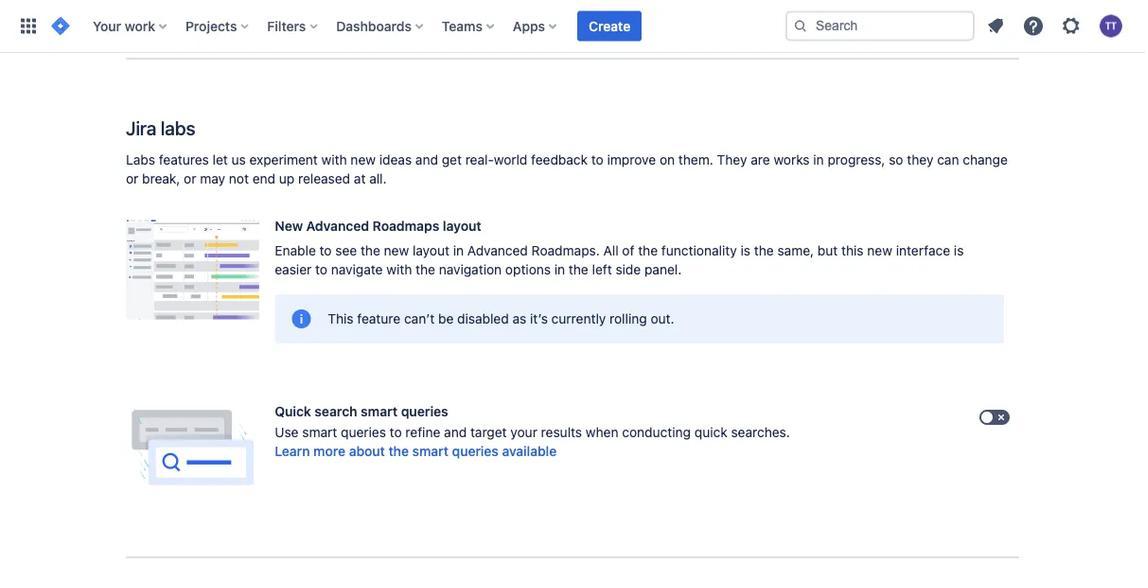 Task type: vqa. For each thing, say whether or not it's contained in the screenshot.
"Project pages"
no



Task type: describe. For each thing, give the bounding box(es) containing it.
your work button
[[87, 11, 174, 41]]

not
[[229, 171, 249, 187]]

feedback image
[[126, 2, 149, 25]]

easier
[[275, 262, 312, 277]]

all.
[[369, 171, 387, 187]]

to inside labs features let us experiment with new ideas and get real-world feedback to improve on them. they are works in progress, so they can change or break, or may not end up released at all.
[[591, 152, 604, 168]]

about
[[349, 444, 385, 459]]

ideas
[[379, 152, 412, 168]]

let
[[213, 152, 228, 168]]

can
[[937, 152, 959, 168]]

feature
[[357, 311, 401, 327]]

filters
[[267, 18, 306, 34]]

conducting
[[622, 425, 691, 440]]

Search field
[[786, 11, 975, 41]]

can't
[[404, 311, 435, 327]]

2 horizontal spatial new
[[867, 243, 892, 259]]

your profile and settings image
[[1100, 15, 1122, 37]]

roadmaps
[[373, 218, 439, 234]]

disabled
[[457, 311, 509, 327]]

use
[[275, 425, 299, 440]]

it's
[[530, 311, 548, 327]]

break,
[[142, 171, 180, 187]]

new
[[275, 218, 303, 234]]

in inside labs features let us experiment with new ideas and get real-world feedback to improve on them. they are works in progress, so they can change or break, or may not end up released at all.
[[813, 152, 824, 168]]

dashboards button
[[331, 11, 431, 41]]

at
[[354, 171, 366, 187]]

quick
[[695, 425, 728, 440]]

filters button
[[262, 11, 325, 41]]

they
[[717, 152, 747, 168]]

got
[[156, 7, 178, 22]]

and inside labs features let us experiment with new ideas and get real-world feedback to improve on them. they are works in progress, so they can change or break, or may not end up released at all.
[[415, 152, 438, 168]]

options
[[505, 262, 551, 277]]

1 or from the left
[[126, 171, 138, 187]]

learn
[[275, 444, 310, 459]]

end
[[252, 171, 275, 187]]

1 horizontal spatial advanced
[[467, 243, 528, 259]]

0 horizontal spatial queries
[[341, 425, 386, 440]]

2 or from the left
[[184, 171, 196, 187]]

1 is from the left
[[741, 243, 751, 259]]

improve
[[607, 152, 656, 168]]

teams
[[442, 18, 483, 34]]

learn more about the smart queries available button
[[275, 442, 557, 461]]

results
[[541, 425, 582, 440]]

to inside quick search smart queries use smart queries to refine and target your results when conducting quick searches. learn more about the smart queries available
[[390, 425, 402, 440]]

settings image
[[1060, 15, 1083, 37]]

works
[[774, 152, 810, 168]]

labs
[[126, 152, 155, 168]]

the left navigation
[[416, 262, 435, 277]]

your work
[[93, 18, 155, 34]]

this
[[841, 243, 864, 259]]

this feature can't be disabled as it's currently rolling out.
[[328, 311, 674, 327]]

roadmaps.
[[532, 243, 600, 259]]

of
[[622, 243, 635, 259]]

1 horizontal spatial new
[[384, 243, 409, 259]]

us for know
[[272, 7, 287, 22]]

enable
[[275, 243, 316, 259]]

know
[[290, 7, 324, 22]]

us for experiment
[[231, 152, 246, 168]]

primary element
[[11, 0, 786, 53]]

quick search smart queries use smart queries to refine and target your results when conducting quick searches. learn more about the smart queries available
[[275, 404, 790, 459]]

2 is from the left
[[954, 243, 964, 259]]

same,
[[777, 243, 814, 259]]

up
[[279, 171, 295, 187]]

projects
[[185, 18, 237, 34]]

searches.
[[731, 425, 790, 440]]

dashboards
[[336, 18, 412, 34]]

your
[[93, 18, 121, 34]]

feedback
[[531, 152, 588, 168]]

they
[[907, 152, 934, 168]]

new advanced roadmaps layout enable to see the new layout in advanced roadmaps. all of the functionality is the same, but this new interface is easier to navigate with the navigation options in the left side panel.
[[275, 218, 964, 277]]

projects button
[[180, 11, 256, 41]]

the right of
[[638, 243, 658, 259]]



Task type: locate. For each thing, give the bounding box(es) containing it.
rolling
[[610, 311, 647, 327]]

search
[[315, 404, 357, 419]]

banner
[[0, 0, 1145, 53]]

queries up "refine"
[[401, 404, 448, 419]]

1 vertical spatial and
[[444, 425, 467, 440]]

the left same,
[[754, 243, 774, 259]]

2 horizontal spatial queries
[[452, 444, 499, 459]]

with inside labs features let us experiment with new ideas and get real-world feedback to improve on them. they are works in progress, so they can change or break, or may not end up released at all.
[[321, 152, 347, 168]]

new
[[351, 152, 376, 168], [384, 243, 409, 259], [867, 243, 892, 259]]

1 horizontal spatial is
[[954, 243, 964, 259]]

interface
[[896, 243, 950, 259]]

queries down target
[[452, 444, 499, 459]]

new down roadmaps
[[384, 243, 409, 259]]

left
[[592, 262, 612, 277]]

features
[[159, 152, 209, 168]]

us inside labs features let us experiment with new ideas and get real-world feedback to improve on them. they are works in progress, so they can change or break, or may not end up released at all.
[[231, 152, 246, 168]]

0 horizontal spatial with
[[321, 152, 347, 168]]

1 horizontal spatial queries
[[401, 404, 448, 419]]

notifications image
[[984, 15, 1007, 37]]

advanced up navigation
[[467, 243, 528, 259]]

on
[[660, 152, 675, 168]]

with right navigate
[[386, 262, 412, 277]]

0 horizontal spatial or
[[126, 171, 138, 187]]

create button
[[577, 11, 642, 41]]

0 horizontal spatial new
[[351, 152, 376, 168]]

and left get
[[415, 152, 438, 168]]

1 horizontal spatial with
[[386, 262, 412, 277]]

with inside new advanced roadmaps layout enable to see the new layout in advanced roadmaps. all of the functionality is the same, but this new interface is easier to navigate with the navigation options in the left side panel.
[[386, 262, 412, 277]]

all
[[603, 243, 619, 259]]

create
[[589, 18, 631, 34]]

let us know button
[[249, 5, 324, 24]]

in up navigation
[[453, 243, 464, 259]]

with up released
[[321, 152, 347, 168]]

may
[[200, 171, 225, 187]]

as
[[513, 311, 526, 327]]

change
[[963, 152, 1008, 168]]

1 vertical spatial queries
[[341, 425, 386, 440]]

2 horizontal spatial smart
[[412, 444, 449, 459]]

when
[[586, 425, 619, 440]]

the up navigate
[[361, 243, 380, 259]]

2 vertical spatial queries
[[452, 444, 499, 459]]

see
[[335, 243, 357, 259]]

feedback?
[[182, 7, 245, 22]]

the down "refine"
[[389, 444, 409, 459]]

are
[[751, 152, 770, 168]]

1 vertical spatial in
[[453, 243, 464, 259]]

1 horizontal spatial us
[[272, 7, 287, 22]]

1 vertical spatial advanced
[[467, 243, 528, 259]]

0 vertical spatial in
[[813, 152, 824, 168]]

real-
[[465, 152, 494, 168]]

appswitcher icon image
[[17, 15, 40, 37]]

0 horizontal spatial advanced
[[306, 218, 369, 234]]

smart
[[361, 404, 398, 419], [302, 425, 337, 440], [412, 444, 449, 459]]

1 vertical spatial us
[[231, 152, 246, 168]]

2 horizontal spatial in
[[813, 152, 824, 168]]

0 vertical spatial layout
[[443, 218, 482, 234]]

1 horizontal spatial and
[[444, 425, 467, 440]]

0 horizontal spatial in
[[453, 243, 464, 259]]

jira
[[126, 117, 156, 139]]

0 vertical spatial with
[[321, 152, 347, 168]]

0 horizontal spatial us
[[231, 152, 246, 168]]

labs features let us experiment with new ideas and get real-world feedback to improve on them. they are works in progress, so they can change or break, or may not end up released at all.
[[126, 152, 1008, 187]]

0 vertical spatial and
[[415, 152, 438, 168]]

and
[[415, 152, 438, 168], [444, 425, 467, 440]]

0 vertical spatial advanced
[[306, 218, 369, 234]]

be
[[438, 311, 454, 327]]

to left see
[[319, 243, 332, 259]]

1 vertical spatial layout
[[413, 243, 449, 259]]

1 vertical spatial with
[[386, 262, 412, 277]]

but
[[818, 243, 838, 259]]

target
[[470, 425, 507, 440]]

0 horizontal spatial smart
[[302, 425, 337, 440]]

with
[[321, 152, 347, 168], [386, 262, 412, 277]]

0 horizontal spatial and
[[415, 152, 438, 168]]

navigate
[[331, 262, 383, 277]]

us
[[272, 7, 287, 22], [231, 152, 246, 168]]

search image
[[793, 18, 808, 34]]

1 vertical spatial smart
[[302, 425, 337, 440]]

smart up the about
[[361, 404, 398, 419]]

in right works
[[813, 152, 824, 168]]

0 vertical spatial queries
[[401, 404, 448, 419]]

in down roadmaps.
[[554, 262, 565, 277]]

advanced up see
[[306, 218, 369, 234]]

2 vertical spatial in
[[554, 262, 565, 277]]

1 horizontal spatial or
[[184, 171, 196, 187]]

teams button
[[436, 11, 502, 41]]

layout down roadmaps
[[413, 243, 449, 259]]

0 horizontal spatial is
[[741, 243, 751, 259]]

new right this
[[867, 243, 892, 259]]

banner containing your work
[[0, 0, 1145, 53]]

currently
[[551, 311, 606, 327]]

0 vertical spatial us
[[272, 7, 287, 22]]

and right "refine"
[[444, 425, 467, 440]]

refine
[[405, 425, 440, 440]]

more
[[313, 444, 346, 459]]

layout up navigation
[[443, 218, 482, 234]]

is right functionality
[[741, 243, 751, 259]]

the down roadmaps.
[[569, 262, 588, 277]]

apps button
[[507, 11, 564, 41]]

got feedback? let us know
[[156, 7, 324, 22]]

world
[[494, 152, 528, 168]]

new up at
[[351, 152, 376, 168]]

your
[[510, 425, 537, 440]]

navigation
[[439, 262, 502, 277]]

work
[[125, 18, 155, 34]]

panel.
[[645, 262, 682, 277]]

apps
[[513, 18, 545, 34]]

quick
[[275, 404, 311, 419]]

queries up the about
[[341, 425, 386, 440]]

progress,
[[828, 152, 885, 168]]

is
[[741, 243, 751, 259], [954, 243, 964, 259]]

them.
[[678, 152, 713, 168]]

layout
[[443, 218, 482, 234], [413, 243, 449, 259]]

experiment
[[249, 152, 318, 168]]

or down labs
[[126, 171, 138, 187]]

to left "refine"
[[390, 425, 402, 440]]

let
[[249, 7, 269, 22]]

1 horizontal spatial smart
[[361, 404, 398, 419]]

new inside labs features let us experiment with new ideas and get real-world feedback to improve on them. they are works in progress, so they can change or break, or may not end up released at all.
[[351, 152, 376, 168]]

to left the improve
[[591, 152, 604, 168]]

so
[[889, 152, 903, 168]]

this
[[328, 311, 354, 327]]

to
[[591, 152, 604, 168], [319, 243, 332, 259], [315, 262, 327, 277], [390, 425, 402, 440]]

smart down "refine"
[[412, 444, 449, 459]]

and inside quick search smart queries use smart queries to refine and target your results when conducting quick searches. learn more about the smart queries available
[[444, 425, 467, 440]]

or down features at the left top
[[184, 171, 196, 187]]

out.
[[651, 311, 674, 327]]

jira software image
[[49, 15, 72, 37], [49, 15, 72, 37]]

help image
[[1022, 15, 1045, 37]]

0 vertical spatial smart
[[361, 404, 398, 419]]

labs
[[161, 117, 195, 139]]

in
[[813, 152, 824, 168], [453, 243, 464, 259], [554, 262, 565, 277]]

the inside quick search smart queries use smart queries to refine and target your results when conducting quick searches. learn more about the smart queries available
[[389, 444, 409, 459]]

functionality
[[661, 243, 737, 259]]

get
[[442, 152, 462, 168]]

released
[[298, 171, 350, 187]]

smart up more
[[302, 425, 337, 440]]

available
[[502, 444, 557, 459]]

jira labs
[[126, 117, 195, 139]]

side
[[616, 262, 641, 277]]

2 vertical spatial smart
[[412, 444, 449, 459]]

or
[[126, 171, 138, 187], [184, 171, 196, 187]]

1 horizontal spatial in
[[554, 262, 565, 277]]

advanced
[[306, 218, 369, 234], [467, 243, 528, 259]]

is right interface
[[954, 243, 964, 259]]

to right easier
[[315, 262, 327, 277]]



